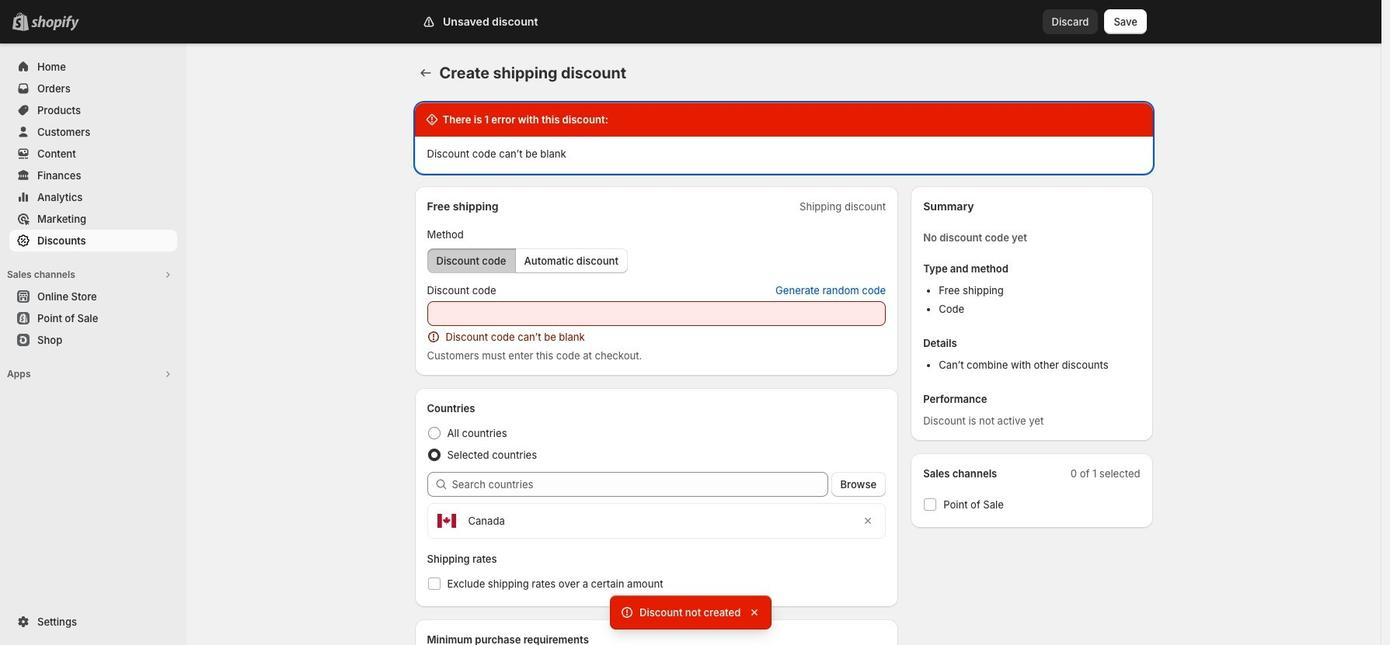 Task type: describe. For each thing, give the bounding box(es) containing it.
shopify image
[[31, 16, 79, 31]]



Task type: locate. For each thing, give the bounding box(es) containing it.
Search countries text field
[[452, 473, 828, 497]]

None text field
[[427, 302, 886, 326]]



Task type: vqa. For each thing, say whether or not it's contained in the screenshot.
Shopify image
yes



